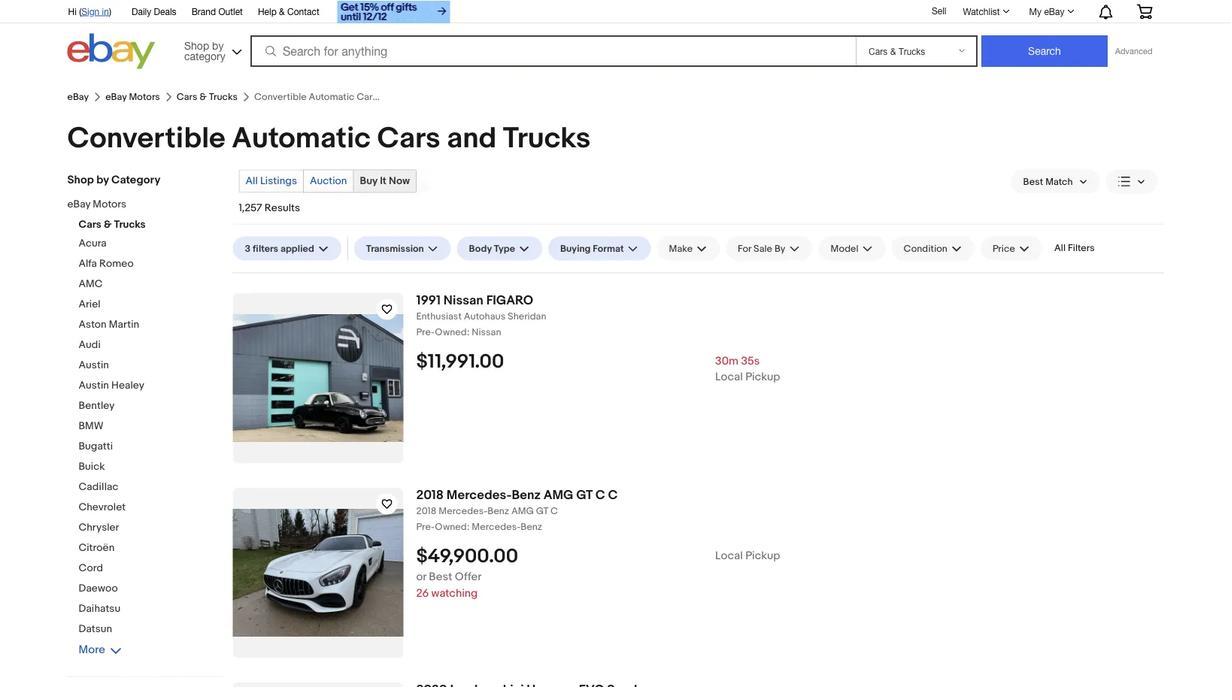 Task type: describe. For each thing, give the bounding box(es) containing it.
buying format button
[[548, 237, 651, 261]]

acura
[[79, 237, 107, 250]]

sell
[[932, 5, 946, 16]]

watchlist
[[963, 6, 1000, 17]]

cars for automatic
[[377, 121, 440, 156]]

and
[[447, 121, 496, 156]]

bugatti
[[79, 440, 113, 453]]

3 filters applied
[[245, 243, 314, 254]]

1991 nissan figaro image
[[233, 314, 403, 442]]

or
[[416, 570, 426, 584]]

pickup inside local pickup or best offer 26 watching
[[745, 549, 780, 563]]

buying format
[[560, 243, 624, 254]]

automatic
[[232, 121, 371, 156]]

watchlist link
[[955, 2, 1016, 20]]

type
[[494, 243, 515, 254]]

aston martin link
[[79, 318, 221, 333]]

shop by category button
[[177, 33, 245, 66]]

auction link
[[304, 170, 353, 192]]

filters
[[253, 243, 278, 254]]

help
[[258, 6, 277, 17]]

$11,991.00
[[416, 350, 504, 373]]

trucks for motors
[[114, 218, 146, 231]]

pre- inside the 2018 mercedes-benz amg gt c c 2018 mercedes-benz amg gt c pre-owned : mercedes-benz
[[416, 521, 435, 533]]

results
[[265, 202, 300, 214]]

0 vertical spatial gt
[[576, 487, 593, 503]]

advanced
[[1115, 46, 1153, 56]]

chevrolet
[[79, 501, 126, 514]]

buying
[[560, 243, 591, 254]]

all filters
[[1054, 243, 1095, 254]]

chrysler link
[[79, 522, 221, 536]]

cord
[[79, 562, 103, 575]]

auction
[[310, 175, 347, 188]]

my ebay
[[1029, 6, 1065, 17]]

ariel
[[79, 298, 100, 311]]

convertible automatic cars and trucks
[[67, 121, 591, 156]]

motors for ebay motors cars & trucks acura alfa romeo amc ariel aston martin audi austin austin healey bentley bmw bugatti buick cadillac chevrolet chrysler citroën cord daewoo daihatsu datsun
[[93, 198, 126, 211]]

buy
[[360, 175, 378, 188]]

pickup inside 30m 35s local pickup
[[745, 370, 780, 384]]

condition button
[[892, 237, 975, 261]]

body
[[469, 243, 492, 254]]

buick
[[79, 461, 105, 473]]

offer
[[455, 570, 482, 584]]

acura link
[[79, 237, 221, 252]]

: inside 1991 nissan figaro enthusiast autohaus sheridan pre-owned : nissan
[[467, 327, 470, 338]]

(
[[79, 6, 81, 17]]

all for all filters
[[1054, 243, 1066, 254]]

by
[[775, 243, 785, 254]]

amc
[[79, 278, 103, 291]]

hi
[[68, 6, 77, 17]]

healey
[[111, 379, 144, 392]]

condition
[[904, 243, 947, 254]]

2018 mercedes-benz amg gt c c 2018 mercedes-benz amg gt c pre-owned : mercedes-benz
[[416, 487, 618, 533]]

1 austin from the top
[[79, 359, 109, 372]]

all listings
[[246, 175, 297, 188]]

0 vertical spatial ebay motors link
[[105, 91, 160, 103]]

1 2018 from the top
[[416, 487, 444, 503]]

body type button
[[457, 237, 542, 261]]

trucks for automatic
[[503, 121, 591, 156]]

local pickup or best offer 26 watching
[[416, 549, 780, 600]]

ebay link
[[67, 91, 89, 103]]

for sale by button
[[726, 237, 813, 261]]

austin healey link
[[79, 379, 221, 394]]

buy it now link
[[354, 170, 416, 192]]

1991
[[416, 293, 441, 308]]

2 horizontal spatial c
[[608, 487, 618, 503]]

Search for anything text field
[[253, 37, 853, 65]]

view: list view image
[[1118, 174, 1146, 190]]

daily deals link
[[132, 4, 176, 20]]

1 horizontal spatial amg
[[543, 487, 573, 503]]

now
[[389, 175, 410, 188]]

all filters button
[[1048, 237, 1101, 260]]

ebay inside account navigation
[[1044, 6, 1065, 17]]

1 vertical spatial ebay motors link
[[67, 198, 210, 212]]

price button
[[981, 237, 1042, 261]]

alfa romeo link
[[79, 258, 221, 272]]

daily deals
[[132, 6, 176, 17]]

for
[[738, 243, 751, 254]]

more button
[[79, 643, 122, 657]]

2 austin from the top
[[79, 379, 109, 392]]

best inside best match dropdown button
[[1023, 176, 1043, 187]]

help & contact
[[258, 6, 319, 17]]

best match
[[1023, 176, 1073, 187]]

none text field containing pre-owned
[[416, 521, 1164, 533]]

filters
[[1068, 243, 1095, 254]]

my ebay link
[[1021, 2, 1081, 20]]

datsun
[[79, 623, 112, 636]]

brand outlet link
[[191, 4, 243, 20]]

0 vertical spatial nissan
[[444, 293, 483, 308]]

it
[[380, 175, 386, 188]]

my
[[1029, 6, 1042, 17]]

0 horizontal spatial c
[[550, 506, 558, 517]]

amc link
[[79, 278, 221, 292]]

ebay for ebay motors cars & trucks acura alfa romeo amc ariel aston martin audi austin austin healey bentley bmw bugatti buick cadillac chevrolet chrysler citroën cord daewoo daihatsu datsun
[[67, 198, 90, 211]]

1 vertical spatial benz
[[488, 506, 509, 517]]

1991 nissan figaro link
[[416, 293, 1164, 309]]

Enthusiast Autohaus Sheridan text field
[[416, 311, 1164, 323]]

get an extra 15% off image
[[337, 1, 450, 23]]

30m
[[715, 354, 739, 368]]

martin
[[109, 318, 139, 331]]

daewoo link
[[79, 582, 221, 597]]

2 vertical spatial benz
[[521, 521, 542, 533]]

1991 nissan figaro enthusiast autohaus sheridan pre-owned : nissan
[[416, 293, 546, 338]]

1,257
[[239, 202, 262, 214]]

help & contact link
[[258, 4, 319, 20]]

cadillac link
[[79, 481, 221, 495]]



Task type: vqa. For each thing, say whether or not it's contained in the screenshot.
bottom All
yes



Task type: locate. For each thing, give the bounding box(es) containing it.
1 vertical spatial all
[[1054, 243, 1066, 254]]

ebay
[[1044, 6, 1065, 17], [67, 91, 89, 103], [105, 91, 127, 103], [67, 198, 90, 211]]

bmw link
[[79, 420, 221, 434]]

all up 1,257
[[246, 175, 258, 188]]

shop inside shop by category
[[184, 39, 209, 52]]

trucks up acura link
[[114, 218, 146, 231]]

enthusiast
[[416, 311, 462, 322]]

1 vertical spatial motors
[[93, 198, 126, 211]]

by inside shop by category
[[212, 39, 224, 52]]

ebay for ebay
[[67, 91, 89, 103]]

2018
[[416, 487, 444, 503], [416, 506, 436, 517]]

0 vertical spatial by
[[212, 39, 224, 52]]

2 owned from the top
[[435, 521, 467, 533]]

0 vertical spatial amg
[[543, 487, 573, 503]]

0 vertical spatial :
[[467, 327, 470, 338]]

ebay motors link down category
[[67, 198, 210, 212]]

by for category
[[96, 173, 109, 187]]

by
[[212, 39, 224, 52], [96, 173, 109, 187]]

0 vertical spatial mercedes-
[[447, 487, 512, 503]]

1 vertical spatial gt
[[536, 506, 548, 517]]

pre- down 'enthusiast'
[[416, 327, 435, 338]]

pickup down 35s
[[745, 370, 780, 384]]

1 pickup from the top
[[745, 370, 780, 384]]

best match button
[[1011, 170, 1100, 194]]

0 vertical spatial trucks
[[209, 91, 238, 103]]

2 horizontal spatial trucks
[[503, 121, 591, 156]]

all
[[246, 175, 258, 188], [1054, 243, 1066, 254]]

nissan down autohaus
[[472, 327, 501, 338]]

0 horizontal spatial trucks
[[114, 218, 146, 231]]

& up acura
[[104, 218, 112, 231]]

local inside 30m 35s local pickup
[[715, 370, 743, 384]]

audi link
[[79, 339, 221, 353]]

1 local from the top
[[715, 370, 743, 384]]

austin down audi on the left
[[79, 359, 109, 372]]

& inside ebay motors cars & trucks acura alfa romeo amc ariel aston martin audi austin austin healey bentley bmw bugatti buick cadillac chevrolet chrysler citroën cord daewoo daihatsu datsun
[[104, 218, 112, 231]]

category
[[184, 50, 225, 62]]

: up $49,900.00
[[467, 521, 470, 533]]

0 horizontal spatial shop
[[67, 173, 94, 187]]

hi ( sign in )
[[68, 6, 111, 17]]

1 vertical spatial 2018
[[416, 506, 436, 517]]

format
[[593, 243, 624, 254]]

applied
[[281, 243, 314, 254]]

0 horizontal spatial amg
[[511, 506, 534, 517]]

None text field
[[416, 521, 1164, 533]]

0 horizontal spatial best
[[429, 570, 452, 584]]

1 vertical spatial local
[[715, 549, 743, 563]]

daihatsu
[[79, 603, 120, 616]]

cord link
[[79, 562, 221, 576]]

best inside local pickup or best offer 26 watching
[[429, 570, 452, 584]]

1 vertical spatial best
[[429, 570, 452, 584]]

owned down 'enthusiast'
[[435, 327, 467, 338]]

your shopping cart image
[[1136, 4, 1153, 19]]

cars for motors
[[79, 218, 101, 231]]

cars up now
[[377, 121, 440, 156]]

all inside button
[[1054, 243, 1066, 254]]

shop by category
[[184, 39, 225, 62]]

ebay motors
[[105, 91, 160, 103]]

price
[[993, 243, 1015, 254]]

0 vertical spatial all
[[246, 175, 258, 188]]

2 pickup from the top
[[745, 549, 780, 563]]

0 vertical spatial owned
[[435, 327, 467, 338]]

owned up $49,900.00
[[435, 521, 467, 533]]

motors for ebay motors
[[129, 91, 160, 103]]

& down category on the top left of the page
[[200, 91, 207, 103]]

pre- up or
[[416, 521, 435, 533]]

2 pre- from the top
[[416, 521, 435, 533]]

1 horizontal spatial all
[[1054, 243, 1066, 254]]

daily
[[132, 6, 151, 17]]

1 pre- from the top
[[416, 327, 435, 338]]

ebay for ebay motors
[[105, 91, 127, 103]]

brand
[[191, 6, 216, 17]]

chevrolet link
[[79, 501, 221, 516]]

ebay left ebay motors
[[67, 91, 89, 103]]

$49,900.00
[[416, 545, 518, 568]]

citroën link
[[79, 542, 221, 556]]

owned inside the 2018 mercedes-benz amg gt c c 2018 mercedes-benz amg gt c pre-owned : mercedes-benz
[[435, 521, 467, 533]]

model button
[[819, 237, 886, 261]]

datsun link
[[79, 623, 221, 637]]

shop for shop by category
[[184, 39, 209, 52]]

cars down category on the top left of the page
[[177, 91, 197, 103]]

0 vertical spatial motors
[[129, 91, 160, 103]]

ebay right the my
[[1044, 6, 1065, 17]]

best left match
[[1023, 176, 1043, 187]]

audi
[[79, 339, 101, 352]]

pickup down 2018 mercedes-benz amg gt c text field
[[745, 549, 780, 563]]

by for category
[[212, 39, 224, 52]]

by down brand outlet link
[[212, 39, 224, 52]]

pre- inside 1991 nissan figaro enthusiast autohaus sheridan pre-owned : nissan
[[416, 327, 435, 338]]

ebay inside ebay motors cars & trucks acura alfa romeo amc ariel aston martin audi austin austin healey bentley bmw bugatti buick cadillac chevrolet chrysler citroën cord daewoo daihatsu datsun
[[67, 198, 90, 211]]

0 vertical spatial local
[[715, 370, 743, 384]]

sign
[[81, 6, 99, 17]]

cadillac
[[79, 481, 118, 494]]

shop down brand at the top left of page
[[184, 39, 209, 52]]

3
[[245, 243, 251, 254]]

2018 Mercedes-Benz AMG GT C text field
[[416, 506, 1164, 518]]

1 vertical spatial mercedes-
[[439, 506, 488, 517]]

1 horizontal spatial gt
[[576, 487, 593, 503]]

owned inside 1991 nissan figaro enthusiast autohaus sheridan pre-owned : nissan
[[435, 327, 467, 338]]

2 vertical spatial &
[[104, 218, 112, 231]]

1 horizontal spatial cars
[[177, 91, 197, 103]]

ebay right ebay link
[[105, 91, 127, 103]]

2 local from the top
[[715, 549, 743, 563]]

shop by category banner
[[60, 0, 1164, 73]]

2 horizontal spatial &
[[279, 6, 285, 17]]

0 horizontal spatial gt
[[536, 506, 548, 517]]

2 : from the top
[[467, 521, 470, 533]]

None submit
[[981, 35, 1108, 67]]

motors
[[129, 91, 160, 103], [93, 198, 126, 211]]

& right help
[[279, 6, 285, 17]]

1 horizontal spatial best
[[1023, 176, 1043, 187]]

nissan
[[444, 293, 483, 308], [472, 327, 501, 338]]

figaro
[[486, 293, 533, 308]]

1 owned from the top
[[435, 327, 467, 338]]

0 vertical spatial cars
[[177, 91, 197, 103]]

1 horizontal spatial &
[[200, 91, 207, 103]]

1 horizontal spatial by
[[212, 39, 224, 52]]

all left filters
[[1054, 243, 1066, 254]]

body type
[[469, 243, 515, 254]]

cars inside ebay motors cars & trucks acura alfa romeo amc ariel aston martin audi austin austin healey bentley bmw bugatti buick cadillac chevrolet chrysler citroën cord daewoo daihatsu datsun
[[79, 218, 101, 231]]

sign in link
[[81, 6, 109, 17]]

& inside account navigation
[[279, 6, 285, 17]]

transmission
[[366, 243, 424, 254]]

autohaus
[[464, 311, 505, 322]]

cars & trucks link
[[177, 91, 238, 103]]

0 horizontal spatial by
[[96, 173, 109, 187]]

1 horizontal spatial shop
[[184, 39, 209, 52]]

bentley
[[79, 400, 115, 412]]

shop for shop by category
[[67, 173, 94, 187]]

gt
[[576, 487, 593, 503], [536, 506, 548, 517]]

bugatti link
[[79, 440, 221, 455]]

ebay motors link
[[105, 91, 160, 103], [67, 198, 210, 212]]

None text field
[[416, 327, 1164, 339]]

& for help
[[279, 6, 285, 17]]

ebay motors link up convertible
[[105, 91, 160, 103]]

all listings link
[[240, 170, 303, 192]]

1 vertical spatial amg
[[511, 506, 534, 517]]

0 horizontal spatial cars
[[79, 218, 101, 231]]

pickup
[[745, 370, 780, 384], [745, 549, 780, 563]]

austin
[[79, 359, 109, 372], [79, 379, 109, 392]]

0 horizontal spatial all
[[246, 175, 258, 188]]

1 vertical spatial cars
[[377, 121, 440, 156]]

motors inside ebay motors cars & trucks acura alfa romeo amc ariel aston martin audi austin austin healey bentley bmw bugatti buick cadillac chevrolet chrysler citroën cord daewoo daihatsu datsun
[[93, 198, 126, 211]]

1,257 results
[[239, 202, 300, 214]]

contact
[[287, 6, 319, 17]]

1 horizontal spatial motors
[[129, 91, 160, 103]]

1 vertical spatial austin
[[79, 379, 109, 392]]

trucks
[[209, 91, 238, 103], [503, 121, 591, 156], [114, 218, 146, 231]]

best
[[1023, 176, 1043, 187], [429, 570, 452, 584]]

category
[[111, 173, 160, 187]]

austin up bentley
[[79, 379, 109, 392]]

buick link
[[79, 461, 221, 475]]

1 vertical spatial :
[[467, 521, 470, 533]]

30m 35s local pickup
[[715, 354, 780, 384]]

2 vertical spatial mercedes-
[[472, 521, 521, 533]]

transmission button
[[354, 237, 451, 261]]

romeo
[[99, 258, 134, 270]]

more
[[79, 643, 105, 657]]

by left category
[[96, 173, 109, 187]]

all for all listings
[[246, 175, 258, 188]]

1 vertical spatial pickup
[[745, 549, 780, 563]]

ebay up acura
[[67, 198, 90, 211]]

& for cars
[[200, 91, 207, 103]]

motors down shop by category
[[93, 198, 126, 211]]

: down autohaus
[[467, 327, 470, 338]]

owned
[[435, 327, 467, 338], [435, 521, 467, 533]]

daihatsu link
[[79, 603, 221, 617]]

trucks inside ebay motors cars & trucks acura alfa romeo amc ariel aston martin audi austin austin healey bentley bmw bugatti buick cadillac chevrolet chrysler citroën cord daewoo daihatsu datsun
[[114, 218, 146, 231]]

2 vertical spatial trucks
[[114, 218, 146, 231]]

: inside the 2018 mercedes-benz amg gt c c 2018 mercedes-benz amg gt c pre-owned : mercedes-benz
[[467, 521, 470, 533]]

shop by category
[[67, 173, 160, 187]]

bentley link
[[79, 400, 221, 414]]

brand outlet
[[191, 6, 243, 17]]

0 vertical spatial benz
[[512, 487, 541, 503]]

cars & trucks
[[177, 91, 238, 103]]

motors up convertible
[[129, 91, 160, 103]]

1 vertical spatial trucks
[[503, 121, 591, 156]]

2 2018 from the top
[[416, 506, 436, 517]]

)
[[109, 6, 111, 17]]

chrysler
[[79, 522, 119, 534]]

local inside local pickup or best offer 26 watching
[[715, 549, 743, 563]]

1 vertical spatial &
[[200, 91, 207, 103]]

1 vertical spatial pre-
[[416, 521, 435, 533]]

none submit inside shop by category banner
[[981, 35, 1108, 67]]

sell link
[[925, 5, 953, 16]]

best right or
[[429, 570, 452, 584]]

trucks down category on the top left of the page
[[209, 91, 238, 103]]

0 vertical spatial &
[[279, 6, 285, 17]]

convertible
[[67, 121, 225, 156]]

shop left category
[[67, 173, 94, 187]]

0 vertical spatial pre-
[[416, 327, 435, 338]]

account navigation
[[60, 0, 1164, 25]]

0 vertical spatial austin
[[79, 359, 109, 372]]

26
[[416, 587, 429, 600]]

0 vertical spatial shop
[[184, 39, 209, 52]]

2018 mercedes-benz amg gt c c image
[[233, 509, 403, 637]]

1 : from the top
[[467, 327, 470, 338]]

ebay motors cars & trucks acura alfa romeo amc ariel aston martin audi austin austin healey bentley bmw bugatti buick cadillac chevrolet chrysler citroën cord daewoo daihatsu datsun
[[67, 198, 146, 636]]

model
[[831, 243, 859, 254]]

trucks right and
[[503, 121, 591, 156]]

0 vertical spatial 2018
[[416, 487, 444, 503]]

2 horizontal spatial cars
[[377, 121, 440, 156]]

1 horizontal spatial trucks
[[209, 91, 238, 103]]

daewoo
[[79, 582, 118, 595]]

0 vertical spatial pickup
[[745, 370, 780, 384]]

outlet
[[218, 6, 243, 17]]

none text field containing pre-owned
[[416, 327, 1164, 339]]

1 vertical spatial by
[[96, 173, 109, 187]]

nissan up autohaus
[[444, 293, 483, 308]]

cars up acura
[[79, 218, 101, 231]]

1 vertical spatial shop
[[67, 173, 94, 187]]

1 horizontal spatial c
[[595, 487, 605, 503]]

0 horizontal spatial motors
[[93, 198, 126, 211]]

2 vertical spatial cars
[[79, 218, 101, 231]]

1 vertical spatial nissan
[[472, 327, 501, 338]]

0 vertical spatial best
[[1023, 176, 1043, 187]]

sale
[[754, 243, 772, 254]]

1 vertical spatial owned
[[435, 521, 467, 533]]

0 horizontal spatial &
[[104, 218, 112, 231]]



